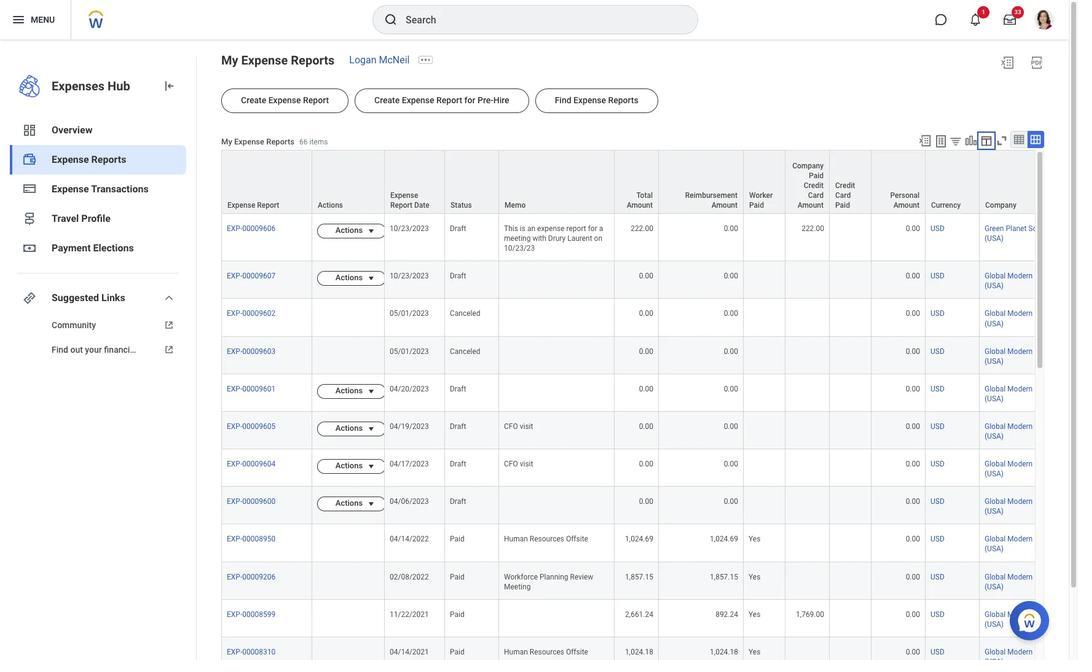 Task type: describe. For each thing, give the bounding box(es) containing it.
export to worksheets image
[[934, 134, 949, 149]]

04/06/2023
[[390, 498, 429, 506]]

links
[[101, 292, 125, 304]]

row containing exp-00008950
[[221, 525, 1078, 562]]

credit card paid
[[836, 181, 855, 210]]

hub
[[108, 79, 130, 93]]

cfo visit for 04/17/2023
[[504, 460, 533, 469]]

expense report date column header
[[385, 150, 445, 215]]

offsite for 1,024.69
[[566, 535, 588, 544]]

on
[[594, 234, 603, 243]]

worker paid button
[[744, 151, 785, 213]]

global modern services, inc. (usa) for exp-00009604
[[985, 460, 1078, 478]]

ext link image for community
[[162, 319, 176, 331]]

this is an expense report for a meeting with drury laurent on 10/23/23
[[504, 224, 605, 253]]

global modern services, inc. (usa) for exp-00009605
[[985, 422, 1078, 441]]

drury
[[548, 234, 566, 243]]

report inside popup button
[[257, 201, 279, 210]]

expense transactions link
[[10, 175, 186, 204]]

services, for exp-00009206
[[1035, 573, 1064, 581]]

exp-00009602 link
[[227, 307, 276, 318]]

usd for 00009602
[[931, 310, 945, 318]]

modern for 00009206
[[1008, 573, 1033, 581]]

services, for exp-00008950
[[1035, 535, 1064, 544]]

inc. for 00009607
[[1066, 272, 1078, 281]]

caret down image for 04/17/2023
[[364, 462, 379, 472]]

total amount
[[627, 191, 653, 210]]

paid right the 11/22/2021
[[450, 610, 465, 619]]

5 actions row from the top
[[221, 449, 1078, 487]]

inc. for 00009604
[[1066, 460, 1078, 469]]

3 actions row from the top
[[221, 374, 1078, 412]]

global modern services, inc. (usa) link for 00009607
[[985, 269, 1078, 290]]

items
[[310, 138, 328, 147]]

reports inside navigation pane region
[[91, 154, 126, 165]]

laurent
[[568, 234, 592, 243]]

1 1,857.15 from the left
[[625, 573, 654, 581]]

00009604
[[242, 460, 276, 469]]

memo button
[[499, 151, 614, 213]]

row containing exp-00008310
[[221, 637, 1078, 660]]

expense report date button
[[385, 151, 445, 213]]

exp-00009603
[[227, 347, 276, 356]]

amount for total
[[627, 201, 653, 210]]

exp- for 00009603
[[227, 347, 242, 356]]

canceled for exp-00009603
[[450, 347, 481, 356]]

visit for 04/17/2023
[[520, 460, 533, 469]]

draft for exp-00009606
[[450, 224, 466, 233]]

global modern services, inc. (usa) link for 00009600
[[985, 495, 1078, 516]]

profile logan mcneil image
[[1035, 10, 1054, 32]]

actions button for 04/17/2023 caret down image
[[317, 459, 366, 474]]

(usa) for 00009206
[[985, 583, 1004, 591]]

global modern services, inc. (usa) for exp-00009603
[[985, 347, 1078, 366]]

my expense reports
[[221, 53, 335, 68]]

profile
[[81, 213, 111, 224]]

1
[[982, 9, 985, 15]]

services, for exp-00009602
[[1035, 310, 1064, 318]]

modern for 00008950
[[1008, 535, 1033, 544]]

actions button for caret down icon corresponding to 04/06/2023
[[317, 497, 366, 512]]

payment elections
[[52, 242, 134, 254]]

global modern services, inc. (usa) for exp-00008310
[[985, 648, 1078, 660]]

paid right 02/08/2022
[[450, 573, 465, 581]]

expand table image
[[1030, 133, 1042, 146]]

reimbursement amount column header
[[659, 150, 744, 215]]

view printable version (pdf) image
[[1030, 55, 1045, 70]]

create expense report for pre-hire
[[374, 95, 509, 105]]

row containing exp-00009602
[[221, 299, 1078, 337]]

credit inside company paid credit card amount
[[804, 181, 824, 190]]

expense transactions
[[52, 183, 149, 195]]

6 actions row from the top
[[221, 487, 1078, 525]]

expense report
[[227, 201, 279, 210]]

row containing exp-00009603
[[221, 337, 1078, 374]]

find for find out your financial well-being
[[52, 345, 68, 355]]

usd for 00009607
[[931, 272, 945, 281]]

exp-00009601
[[227, 385, 276, 393]]

exp- for 00009604
[[227, 460, 242, 469]]

exp-00009603 link
[[227, 345, 276, 356]]

review
[[570, 573, 593, 581]]

services, for exp-00009603
[[1035, 347, 1064, 356]]

00009605
[[242, 422, 276, 431]]

actions button for 2nd caret down image from the top
[[317, 271, 366, 286]]

an
[[527, 224, 536, 233]]

(usa) for 00009603
[[985, 357, 1004, 366]]

row containing exp-00009206
[[221, 562, 1078, 600]]

exp- for 00009606
[[227, 224, 242, 233]]

credit card image
[[22, 181, 37, 196]]

1 222.00 from the left
[[631, 224, 654, 233]]

actions button for caret down image related to 10/23/2023
[[317, 224, 366, 239]]

amount inside company paid credit card amount
[[798, 201, 824, 210]]

row containing exp-00008599
[[221, 600, 1078, 637]]

find expense reports
[[555, 95, 639, 105]]

paid right 04/14/2021
[[450, 648, 465, 657]]

33 button
[[997, 6, 1024, 33]]

global modern services, inc. (usa) link for 00009602
[[985, 307, 1078, 328]]

expense inside find expense reports button
[[574, 95, 606, 105]]

inc. for 00009606
[[1063, 224, 1075, 233]]

5 (usa) from the top
[[985, 395, 1004, 403]]

caret down image for 10/23/2023
[[364, 226, 379, 236]]

usd link for exp-00009607
[[931, 269, 945, 281]]

human resources offsite for 1,024.69
[[504, 535, 588, 544]]

global modern services, inc. (usa) link for 00009603
[[985, 345, 1078, 366]]

00009602
[[242, 310, 276, 318]]

modern for 00009603
[[1008, 347, 1033, 356]]

00008950
[[242, 535, 276, 544]]

visit for 04/19/2023
[[520, 422, 533, 431]]

worker paid
[[749, 191, 773, 210]]

personal amount column header
[[872, 150, 926, 215]]

global for exp-00008599
[[985, 610, 1006, 619]]

company for company paid credit card amount
[[793, 162, 824, 170]]

exp-00009601 link
[[227, 382, 276, 393]]

solutions,
[[1029, 224, 1061, 233]]

travel profile
[[52, 213, 111, 224]]

892.24
[[716, 610, 738, 619]]

notifications large image
[[970, 14, 982, 26]]

draft for exp-00009605
[[450, 422, 466, 431]]

exp-00008950
[[227, 535, 276, 544]]

4 services, from the top
[[1035, 385, 1064, 393]]

travel profile link
[[10, 204, 186, 234]]

global modern services, inc. (usa) link for 00008599
[[985, 608, 1078, 629]]

00009607
[[242, 272, 276, 281]]

inc. for 00009605
[[1066, 422, 1078, 431]]

11/22/2021
[[390, 610, 429, 619]]

meeting
[[504, 583, 531, 591]]

exp-00009206
[[227, 573, 276, 581]]

exp-00008310
[[227, 648, 276, 657]]

personal amount button
[[872, 151, 925, 213]]

inc. for 00008950
[[1066, 535, 1078, 544]]

2 actions row from the top
[[221, 261, 1078, 299]]

reports for my expense reports 66 items
[[266, 137, 295, 147]]

total
[[637, 191, 653, 200]]

1,769.00
[[796, 610, 824, 619]]

02/08/2022
[[390, 573, 429, 581]]

expense inside create expense report button
[[268, 95, 301, 105]]

00009606
[[242, 224, 276, 233]]

reports for find expense reports
[[608, 95, 639, 105]]

fullscreen image
[[995, 134, 1009, 148]]

modern for 00009602
[[1008, 310, 1033, 318]]

exp-00009206 link
[[227, 570, 276, 581]]

2 caret down image from the top
[[364, 274, 379, 284]]

card inside company paid credit card amount
[[808, 191, 824, 200]]

travel
[[52, 213, 79, 224]]

exp-00009600
[[227, 498, 276, 506]]

4 global from the top
[[985, 385, 1006, 393]]

expenses hub element
[[52, 77, 152, 95]]

global for exp-00009600
[[985, 498, 1006, 506]]

export to excel image for view printable version (pdf) "image"
[[1000, 55, 1015, 70]]

elections
[[93, 242, 134, 254]]

create expense report button
[[221, 89, 349, 113]]

2 222.00 from the left
[[802, 224, 824, 233]]

currency column header
[[926, 150, 980, 215]]

credit card paid column header
[[830, 150, 872, 215]]

credit inside popup button
[[836, 181, 855, 190]]

exp-00009607
[[227, 272, 276, 281]]

a
[[599, 224, 603, 233]]

expense inside the create expense report for pre-hire button
[[402, 95, 434, 105]]

global modern services, inc. (usa) for exp-00009602
[[985, 310, 1078, 328]]

global modern services, inc. (usa) for exp-00008599
[[985, 610, 1078, 629]]

inc. for 00009602
[[1066, 310, 1078, 318]]

5 usd link from the top
[[931, 382, 945, 393]]

exp-00009600 link
[[227, 495, 276, 506]]

company paid credit card amount
[[793, 162, 824, 210]]

exp-00009604 link
[[227, 457, 276, 469]]

ext link image for find out your financial well-being
[[162, 344, 176, 356]]

personal
[[891, 191, 920, 200]]

for inside this is an expense report for a meeting with drury laurent on 10/23/23
[[588, 224, 597, 233]]

out
[[70, 345, 83, 355]]

1 1,024.69 from the left
[[625, 535, 654, 544]]

draft for exp-00009607
[[450, 272, 466, 281]]

modern for 00008599
[[1008, 610, 1033, 619]]

memo column header
[[499, 150, 615, 215]]

suggested links
[[52, 292, 125, 304]]

date
[[414, 201, 430, 210]]

planning
[[540, 573, 568, 581]]

04/19/2023
[[390, 422, 429, 431]]

table image
[[1013, 133, 1025, 146]]

exp- for 00009601
[[227, 385, 242, 393]]

well-
[[139, 345, 157, 355]]

(usa) for 00009600
[[985, 507, 1004, 516]]

expense reports link
[[10, 145, 186, 175]]

draft for exp-00009604
[[450, 460, 466, 469]]

1 1,024.18 from the left
[[625, 648, 654, 657]]

status
[[451, 201, 472, 210]]

usd for 00009604
[[931, 460, 945, 469]]

3 draft from the top
[[450, 385, 466, 393]]

11 usd from the top
[[931, 610, 945, 619]]

usd link for exp-00008950
[[931, 533, 945, 544]]

personal amount
[[891, 191, 920, 210]]

expense reports
[[52, 154, 126, 165]]

usd link for exp-00009605
[[931, 420, 945, 431]]

services, for exp-00008599
[[1035, 610, 1064, 619]]

pre-
[[478, 95, 494, 105]]

2 1,024.18 from the left
[[710, 648, 738, 657]]

inc. for 00009603
[[1066, 347, 1078, 356]]

00008310
[[242, 648, 276, 657]]

planet
[[1006, 224, 1027, 233]]

task pay image
[[22, 152, 37, 167]]

(usa) for 00009602
[[985, 319, 1004, 328]]

1 actions row from the top
[[221, 214, 1078, 261]]

payment elections link
[[10, 234, 186, 263]]

exp-00009605 link
[[227, 420, 276, 431]]



Task type: locate. For each thing, give the bounding box(es) containing it.
total amount button
[[615, 151, 658, 213]]

1 human from the top
[[504, 535, 528, 544]]

status button
[[445, 151, 499, 213]]

inbox large image
[[1004, 14, 1016, 26]]

3 row from the top
[[221, 337, 1078, 374]]

select to filter grid data image
[[949, 135, 963, 148]]

exp- up exp-00008599 link on the left bottom
[[227, 573, 242, 581]]

9 global modern services, inc. (usa) from the top
[[985, 573, 1078, 591]]

11 usd link from the top
[[931, 608, 945, 619]]

1 resources from the top
[[530, 535, 564, 544]]

inc. inside green planet solutions, inc. (usa)
[[1063, 224, 1075, 233]]

exp- down expense report
[[227, 224, 242, 233]]

ext link image inside 'community' link
[[162, 319, 176, 331]]

(usa)
[[985, 234, 1004, 243], [985, 282, 1004, 290], [985, 319, 1004, 328], [985, 357, 1004, 366], [985, 395, 1004, 403], [985, 432, 1004, 441], [985, 470, 1004, 478], [985, 507, 1004, 516], [985, 545, 1004, 554], [985, 583, 1004, 591], [985, 620, 1004, 629], [985, 658, 1004, 660]]

ext link image inside find out your financial well-being link
[[162, 344, 176, 356]]

2 visit from the top
[[520, 460, 533, 469]]

1 global modern services, inc. (usa) from the top
[[985, 272, 1078, 290]]

global modern services, inc. (usa) for exp-00009607
[[985, 272, 1078, 290]]

4 usd link from the top
[[931, 345, 945, 356]]

export to excel image left view printable version (pdf) "image"
[[1000, 55, 1015, 70]]

exp-00009604
[[227, 460, 276, 469]]

11 exp- from the top
[[227, 610, 242, 619]]

1 vertical spatial offsite
[[566, 648, 588, 657]]

expense inside "expense reports" link
[[52, 154, 89, 165]]

0 vertical spatial 10/23/2023
[[390, 224, 429, 233]]

0 horizontal spatial export to excel image
[[919, 134, 932, 148]]

my for my expense reports 66 items
[[221, 137, 232, 147]]

usd link for exp-00009606
[[931, 222, 945, 233]]

0 vertical spatial cfo
[[504, 422, 518, 431]]

1 vertical spatial cfo
[[504, 460, 518, 469]]

1 global modern services, inc. (usa) link from the top
[[985, 269, 1078, 290]]

4 modern from the top
[[1008, 385, 1033, 393]]

global for exp-00009605
[[985, 422, 1006, 431]]

modern for 00008310
[[1008, 648, 1033, 657]]

exp- up exp-00009603 link
[[227, 310, 242, 318]]

1 vertical spatial 10/23/2023
[[390, 272, 429, 281]]

3 usd from the top
[[931, 310, 945, 318]]

report up items
[[303, 95, 329, 105]]

yes for 1,024.18
[[749, 648, 761, 657]]

0 horizontal spatial find
[[52, 345, 68, 355]]

cell
[[744, 214, 786, 261], [830, 214, 872, 261], [499, 261, 615, 299], [744, 261, 786, 299], [786, 261, 830, 299], [830, 261, 872, 299], [312, 299, 385, 337], [499, 299, 615, 337], [744, 299, 786, 337], [786, 299, 830, 337], [830, 299, 872, 337], [312, 337, 385, 374], [499, 337, 615, 374], [744, 337, 786, 374], [786, 337, 830, 374], [830, 337, 872, 374], [499, 374, 615, 412], [744, 374, 786, 412], [786, 374, 830, 412], [830, 374, 872, 412], [744, 412, 786, 449], [786, 412, 830, 449], [830, 412, 872, 449], [744, 449, 786, 487], [786, 449, 830, 487], [830, 449, 872, 487], [499, 487, 615, 525], [744, 487, 786, 525], [786, 487, 830, 525], [830, 487, 872, 525], [312, 525, 385, 562], [786, 525, 830, 562], [830, 525, 872, 562], [312, 562, 385, 600], [786, 562, 830, 600], [830, 562, 872, 600], [312, 600, 385, 637], [499, 600, 615, 637], [830, 600, 872, 637], [312, 637, 385, 660], [786, 637, 830, 660], [830, 637, 872, 660]]

worker
[[749, 191, 773, 200]]

amount inside reimbursement amount
[[712, 201, 738, 210]]

1 horizontal spatial card
[[836, 191, 851, 200]]

exp-00008950 link
[[227, 533, 276, 544]]

inc. for 00008310
[[1066, 648, 1078, 657]]

paid inside company paid credit card amount
[[809, 172, 824, 180]]

2 resources from the top
[[530, 648, 564, 657]]

exp-
[[227, 224, 242, 233], [227, 272, 242, 281], [227, 310, 242, 318], [227, 347, 242, 356], [227, 385, 242, 393], [227, 422, 242, 431], [227, 460, 242, 469], [227, 498, 242, 506], [227, 535, 242, 544], [227, 573, 242, 581], [227, 610, 242, 619], [227, 648, 242, 657]]

0 horizontal spatial create
[[241, 95, 266, 105]]

caret down image
[[364, 226, 379, 236], [364, 274, 379, 284], [364, 462, 379, 472]]

cfo visit
[[504, 422, 533, 431], [504, 460, 533, 469]]

8 global modern services, inc. (usa) link from the top
[[985, 533, 1078, 554]]

7 modern from the top
[[1008, 498, 1033, 506]]

dashboard image
[[22, 123, 37, 138]]

green planet solutions, inc. (usa) link
[[985, 222, 1075, 243]]

1 horizontal spatial 1,024.18
[[710, 648, 738, 657]]

card left credit card paid
[[808, 191, 824, 200]]

1 horizontal spatial export to excel image
[[1000, 55, 1015, 70]]

0 vertical spatial caret down image
[[364, 226, 379, 236]]

9 modern from the top
[[1008, 573, 1033, 581]]

find
[[555, 95, 572, 105], [52, 345, 68, 355]]

credit left credit card paid
[[804, 181, 824, 190]]

expense inside expense report popup button
[[227, 201, 255, 210]]

offsite
[[566, 535, 588, 544], [566, 648, 588, 657]]

1 credit from the left
[[804, 181, 824, 190]]

report left date
[[390, 201, 413, 210]]

global modern services, inc. (usa) link
[[985, 269, 1078, 290], [985, 307, 1078, 328], [985, 345, 1078, 366], [985, 382, 1078, 403], [985, 420, 1078, 441], [985, 457, 1078, 478], [985, 495, 1078, 516], [985, 533, 1078, 554], [985, 570, 1078, 591], [985, 608, 1078, 629], [985, 645, 1078, 660]]

human resources offsite for 1,024.18
[[504, 648, 588, 657]]

global for exp-00009603
[[985, 347, 1006, 356]]

company button
[[980, 151, 1078, 213]]

(usa) for 00009606
[[985, 234, 1004, 243]]

global modern services, inc. (usa) link for 00008310
[[985, 645, 1078, 660]]

1 row from the top
[[221, 150, 1078, 215]]

workforce
[[504, 573, 538, 581]]

find expense reports button
[[535, 89, 658, 113]]

0 vertical spatial resources
[[530, 535, 564, 544]]

suggested links button
[[10, 283, 186, 313]]

0 vertical spatial cfo visit
[[504, 422, 533, 431]]

exp-00009602
[[227, 310, 276, 318]]

1 horizontal spatial 1,857.15
[[710, 573, 738, 581]]

1 vertical spatial visit
[[520, 460, 533, 469]]

2 1,024.69 from the left
[[710, 535, 738, 544]]

1 horizontal spatial create
[[374, 95, 400, 105]]

0 vertical spatial caret down image
[[364, 387, 379, 396]]

ext link image right "well-" at the left of the page
[[162, 344, 176, 356]]

row containing company paid credit card amount
[[221, 150, 1078, 215]]

inc. for 00009600
[[1066, 498, 1078, 506]]

amount inside personal amount
[[894, 201, 920, 210]]

11 services, from the top
[[1035, 648, 1064, 657]]

0 vertical spatial human
[[504, 535, 528, 544]]

company paid credit card amount column header
[[786, 150, 830, 215]]

222.00 down total amount
[[631, 224, 654, 233]]

create
[[241, 95, 266, 105], [374, 95, 400, 105]]

expense
[[241, 53, 288, 68], [268, 95, 301, 105], [402, 95, 434, 105], [574, 95, 606, 105], [234, 137, 264, 147], [52, 154, 89, 165], [52, 183, 89, 195], [390, 191, 418, 200], [227, 201, 255, 210]]

5 row from the top
[[221, 562, 1078, 600]]

2 vertical spatial caret down image
[[364, 499, 379, 509]]

amount left credit card paid
[[798, 201, 824, 210]]

0 vertical spatial human resources offsite
[[504, 535, 588, 544]]

reports inside button
[[608, 95, 639, 105]]

4 global modern services, inc. (usa) link from the top
[[985, 382, 1078, 403]]

credit right company paid credit card amount
[[836, 181, 855, 190]]

modern for 00009605
[[1008, 422, 1033, 431]]

timeline milestone image
[[22, 211, 37, 226]]

5 actions button from the top
[[317, 459, 366, 474]]

9 global from the top
[[985, 573, 1006, 581]]

2 global from the top
[[985, 310, 1006, 318]]

7 global modern services, inc. (usa) link from the top
[[985, 495, 1078, 516]]

1 vertical spatial 05/01/2023
[[390, 347, 429, 356]]

services, for exp-00009605
[[1035, 422, 1064, 431]]

usd for 00009206
[[931, 573, 945, 581]]

export to excel image left export to worksheets icon
[[919, 134, 932, 148]]

1 horizontal spatial find
[[555, 95, 572, 105]]

global for exp-00009206
[[985, 573, 1006, 581]]

cfo for 04/19/2023
[[504, 422, 518, 431]]

8 usd from the top
[[931, 498, 945, 506]]

worker paid column header
[[744, 150, 786, 215]]

4 usd from the top
[[931, 347, 945, 356]]

exp- up the exp-00009605 link
[[227, 385, 242, 393]]

global for exp-00009607
[[985, 272, 1006, 281]]

human for 04/14/2021
[[504, 648, 528, 657]]

3 yes from the top
[[749, 610, 761, 619]]

1,024.18 down 892.24
[[710, 648, 738, 657]]

usd link for exp-00009604
[[931, 457, 945, 469]]

exp- up 'exp-00009206' link
[[227, 535, 242, 544]]

2 global modern services, inc. (usa) from the top
[[985, 310, 1078, 328]]

amount down total
[[627, 201, 653, 210]]

paid right company paid credit card amount
[[836, 201, 850, 210]]

suggested
[[52, 292, 99, 304]]

yes for 892.24
[[749, 610, 761, 619]]

4 global modern services, inc. (usa) from the top
[[985, 385, 1078, 403]]

05/01/2023 for exp-00009602
[[390, 310, 429, 318]]

payment
[[52, 242, 91, 254]]

company up green
[[986, 201, 1017, 210]]

with
[[533, 234, 546, 243]]

0 vertical spatial 05/01/2023
[[390, 310, 429, 318]]

search image
[[384, 12, 398, 27]]

2 ext link image from the top
[[162, 344, 176, 356]]

exp- up exp-00008310 link
[[227, 610, 242, 619]]

report
[[567, 224, 586, 233]]

caret down image for 04/19/2023
[[364, 424, 379, 434]]

9 exp- from the top
[[227, 535, 242, 544]]

0 vertical spatial canceled
[[450, 310, 481, 318]]

paid down worker
[[749, 201, 764, 210]]

3 usd link from the top
[[931, 307, 945, 318]]

(usa) for 00009604
[[985, 470, 1004, 478]]

exp-00009606 link
[[227, 222, 276, 233]]

create up my expense reports 66 items
[[241, 95, 266, 105]]

logan
[[349, 54, 377, 66]]

overview link
[[10, 116, 186, 145]]

2 modern from the top
[[1008, 310, 1033, 318]]

0 horizontal spatial 1,024.18
[[625, 648, 654, 657]]

7 global from the top
[[985, 498, 1006, 506]]

exp- inside 'link'
[[227, 310, 242, 318]]

2 canceled from the top
[[450, 347, 481, 356]]

draft for exp-00009600
[[450, 498, 466, 506]]

export to excel image
[[1000, 55, 1015, 70], [919, 134, 932, 148]]

4 exp- from the top
[[227, 347, 242, 356]]

create for create expense report for pre-hire
[[374, 95, 400, 105]]

link image
[[22, 291, 37, 306]]

0 vertical spatial for
[[465, 95, 476, 105]]

reports
[[291, 53, 335, 68], [608, 95, 639, 105], [266, 137, 295, 147], [91, 154, 126, 165]]

chevron down small image
[[162, 291, 176, 306]]

for left pre-
[[465, 95, 476, 105]]

0 horizontal spatial 1,857.15
[[625, 573, 654, 581]]

usd for 00009605
[[931, 422, 945, 431]]

dollar image
[[22, 241, 37, 256]]

usd for 00009606
[[931, 224, 945, 233]]

0 vertical spatial company
[[793, 162, 824, 170]]

5 global modern services, inc. (usa) from the top
[[985, 422, 1078, 441]]

10 services, from the top
[[1035, 610, 1064, 619]]

logan mcneil link
[[349, 54, 410, 66]]

1 caret down image from the top
[[364, 387, 379, 396]]

0 vertical spatial my
[[221, 53, 238, 68]]

reimbursement
[[685, 191, 738, 200]]

4 actions button from the top
[[317, 422, 366, 436]]

exp-00008599 link
[[227, 608, 276, 619]]

1 vertical spatial company
[[986, 201, 1017, 210]]

exp- up exp-00009600 link
[[227, 460, 242, 469]]

actions button for caret down icon for 04/19/2023
[[317, 422, 366, 436]]

33
[[1015, 9, 1022, 15]]

global modern services, inc. (usa) link for 00009604
[[985, 457, 1078, 478]]

exp-00009606
[[227, 224, 276, 233]]

resources for 1,024.69
[[530, 535, 564, 544]]

exp- for 00009607
[[227, 272, 242, 281]]

0 horizontal spatial company
[[793, 162, 824, 170]]

0 horizontal spatial for
[[465, 95, 476, 105]]

find inside find out your financial well-being link
[[52, 345, 68, 355]]

1 vertical spatial ext link image
[[162, 344, 176, 356]]

yes
[[749, 535, 761, 544], [749, 573, 761, 581], [749, 610, 761, 619], [749, 648, 761, 657]]

canceled for exp-00009602
[[450, 310, 481, 318]]

navigation pane region
[[0, 57, 197, 660]]

1,857.15 up 2,661.24
[[625, 573, 654, 581]]

1 amount from the left
[[627, 201, 653, 210]]

3 exp- from the top
[[227, 310, 242, 318]]

1 vertical spatial caret down image
[[364, 274, 379, 284]]

exp- for 00008599
[[227, 610, 242, 619]]

toolbar
[[913, 131, 1045, 150]]

04/14/2022
[[390, 535, 429, 544]]

paid inside credit card paid
[[836, 201, 850, 210]]

ext link image
[[162, 319, 176, 331], [162, 344, 176, 356]]

66
[[299, 138, 308, 147]]

1 vertical spatial human resources offsite
[[504, 648, 588, 657]]

0 horizontal spatial credit
[[804, 181, 824, 190]]

global for exp-00009604
[[985, 460, 1006, 469]]

1 horizontal spatial 1,024.69
[[710, 535, 738, 544]]

reimbursement amount
[[685, 191, 738, 210]]

global modern services, inc. (usa) link for 00008950
[[985, 533, 1078, 554]]

global modern services, inc. (usa) link for 00009206
[[985, 570, 1078, 591]]

inc. for 00008599
[[1066, 610, 1078, 619]]

10 global from the top
[[985, 610, 1006, 619]]

2 05/01/2023 from the top
[[390, 347, 429, 356]]

find out your financial well-being
[[52, 345, 179, 355]]

caret down image for 04/06/2023
[[364, 499, 379, 509]]

(usa) for 00008310
[[985, 658, 1004, 660]]

paid right 04/14/2022
[[450, 535, 465, 544]]

card right company paid credit card amount
[[836, 191, 851, 200]]

expand/collapse chart image
[[965, 134, 978, 148]]

exp- up exp-00008950 link
[[227, 498, 242, 506]]

financial
[[104, 345, 137, 355]]

click to view/edit grid preferences image
[[980, 134, 994, 148]]

logan mcneil
[[349, 54, 410, 66]]

04/20/2023
[[390, 385, 429, 393]]

global modern services, inc. (usa) link for 00009605
[[985, 420, 1078, 441]]

12 usd from the top
[[931, 648, 945, 657]]

9 usd link from the top
[[931, 533, 945, 544]]

paid inside "worker paid"
[[749, 201, 764, 210]]

8 (usa) from the top
[[985, 507, 1004, 516]]

visit
[[520, 422, 533, 431], [520, 460, 533, 469]]

company inside popup button
[[793, 162, 824, 170]]

(usa) for 00009605
[[985, 432, 1004, 441]]

3 actions button from the top
[[317, 384, 366, 399]]

1 vertical spatial find
[[52, 345, 68, 355]]

actions button
[[317, 224, 366, 239], [317, 271, 366, 286], [317, 384, 366, 399], [317, 422, 366, 436], [317, 459, 366, 474], [317, 497, 366, 512]]

9 services, from the top
[[1035, 573, 1064, 581]]

exp- down exp-00008599
[[227, 648, 242, 657]]

5 modern from the top
[[1008, 422, 1033, 431]]

actions inside popup button
[[318, 201, 343, 210]]

(usa) inside green planet solutions, inc. (usa)
[[985, 234, 1004, 243]]

expense inside expense transactions 'link'
[[52, 183, 89, 195]]

222.00 down company paid credit card amount
[[802, 224, 824, 233]]

3 (usa) from the top
[[985, 319, 1004, 328]]

exp- for 00009206
[[227, 573, 242, 581]]

global for exp-00008950
[[985, 535, 1006, 544]]

usd for 00009600
[[931, 498, 945, 506]]

reimbursement amount button
[[659, 151, 743, 213]]

2 (usa) from the top
[[985, 282, 1004, 290]]

5 global from the top
[[985, 422, 1006, 431]]

currency
[[931, 201, 961, 210]]

card inside credit card paid
[[836, 191, 851, 200]]

services, for exp-00009604
[[1035, 460, 1064, 469]]

create down mcneil
[[374, 95, 400, 105]]

caret down image left 04/20/2023
[[364, 387, 379, 396]]

human resources offsite
[[504, 535, 588, 544], [504, 648, 588, 657]]

global for exp-00009602
[[985, 310, 1006, 318]]

report inside the expense report date
[[390, 201, 413, 210]]

exp- up exp-00009601 link
[[227, 347, 242, 356]]

services, for exp-00009600
[[1035, 498, 1064, 506]]

1 usd link from the top
[[931, 222, 945, 233]]

12 (usa) from the top
[[985, 658, 1004, 660]]

1 vertical spatial for
[[588, 224, 597, 233]]

mcneil
[[379, 54, 410, 66]]

3 amount from the left
[[798, 201, 824, 210]]

1 vertical spatial my
[[221, 137, 232, 147]]

exp- up exp-00009604 link
[[227, 422, 242, 431]]

usd link for exp-00009600
[[931, 495, 945, 506]]

5 exp- from the top
[[227, 385, 242, 393]]

1 vertical spatial canceled
[[450, 347, 481, 356]]

expense inside the expense report date
[[390, 191, 418, 200]]

menu button
[[0, 0, 71, 39]]

human
[[504, 535, 528, 544], [504, 648, 528, 657]]

5 usd from the top
[[931, 385, 945, 393]]

1 vertical spatial resources
[[530, 648, 564, 657]]

exp- for 00009600
[[227, 498, 242, 506]]

find for find expense reports
[[555, 95, 572, 105]]

my
[[221, 53, 238, 68], [221, 137, 232, 147]]

1,857.15
[[625, 573, 654, 581], [710, 573, 738, 581]]

actions button
[[312, 151, 384, 213]]

2 card from the left
[[836, 191, 851, 200]]

(usa) for 00009607
[[985, 282, 1004, 290]]

1,857.15 up 892.24
[[710, 573, 738, 581]]

0 vertical spatial ext link image
[[162, 319, 176, 331]]

services,
[[1035, 272, 1064, 281], [1035, 310, 1064, 318], [1035, 347, 1064, 356], [1035, 385, 1064, 393], [1035, 422, 1064, 431], [1035, 460, 1064, 469], [1035, 498, 1064, 506], [1035, 535, 1064, 544], [1035, 573, 1064, 581], [1035, 610, 1064, 619], [1035, 648, 1064, 657]]

1 vertical spatial export to excel image
[[919, 134, 932, 148]]

for inside button
[[465, 95, 476, 105]]

caret down image
[[364, 387, 379, 396], [364, 424, 379, 434], [364, 499, 379, 509]]

1,024.18 down 2,661.24
[[625, 648, 654, 657]]

yes for 1,857.15
[[749, 573, 761, 581]]

10/23/2023 for exp-00009606
[[390, 224, 429, 233]]

caret down image left 04/19/2023
[[364, 424, 379, 434]]

00008599
[[242, 610, 276, 619]]

usd link for exp-00009206
[[931, 570, 945, 581]]

4 (usa) from the top
[[985, 357, 1004, 366]]

paid
[[809, 172, 824, 180], [749, 201, 764, 210], [836, 201, 850, 210], [450, 535, 465, 544], [450, 573, 465, 581], [450, 610, 465, 619], [450, 648, 465, 657]]

paid left credit card paid popup button
[[809, 172, 824, 180]]

10 usd link from the top
[[931, 570, 945, 581]]

3 modern from the top
[[1008, 347, 1033, 356]]

expense
[[537, 224, 565, 233]]

amount for reimbursement
[[712, 201, 738, 210]]

1 horizontal spatial for
[[588, 224, 597, 233]]

0 vertical spatial export to excel image
[[1000, 55, 1015, 70]]

2 offsite from the top
[[566, 648, 588, 657]]

cfo visit for 04/19/2023
[[504, 422, 533, 431]]

global for exp-00008310
[[985, 648, 1006, 657]]

11 (usa) from the top
[[985, 620, 1004, 629]]

10/23/2023 for exp-00009607
[[390, 272, 429, 281]]

total amount column header
[[615, 150, 659, 215]]

2 services, from the top
[[1035, 310, 1064, 318]]

2 amount from the left
[[712, 201, 738, 210]]

1 exp- from the top
[[227, 224, 242, 233]]

transactions
[[91, 183, 149, 195]]

10 global modern services, inc. (usa) link from the top
[[985, 608, 1078, 629]]

2,661.24
[[625, 610, 654, 619]]

1 button
[[962, 6, 990, 33]]

company inside popup button
[[986, 201, 1017, 210]]

usd for 00008950
[[931, 535, 945, 544]]

1 usd from the top
[[931, 224, 945, 233]]

11 modern from the top
[[1008, 648, 1033, 657]]

ext link image up being
[[162, 319, 176, 331]]

6 global modern services, inc. (usa) link from the top
[[985, 457, 1078, 478]]

(usa) for 00008950
[[985, 545, 1004, 554]]

actions column header
[[312, 150, 385, 215]]

1 horizontal spatial credit
[[836, 181, 855, 190]]

1 10/23/2023 from the top
[[390, 224, 429, 233]]

currency button
[[926, 151, 979, 213]]

2 1,857.15 from the left
[[710, 573, 738, 581]]

reports for my expense reports
[[291, 53, 335, 68]]

status column header
[[445, 150, 499, 215]]

2 vertical spatial caret down image
[[364, 462, 379, 472]]

menu
[[31, 15, 55, 24]]

0 vertical spatial visit
[[520, 422, 533, 431]]

community
[[52, 320, 96, 330]]

10/23/23
[[504, 244, 535, 253]]

222.00
[[631, 224, 654, 233], [802, 224, 824, 233]]

0 horizontal spatial 1,024.69
[[625, 535, 654, 544]]

expense report column header
[[221, 150, 312, 215]]

0 vertical spatial find
[[555, 95, 572, 105]]

Search Workday  search field
[[406, 6, 673, 33]]

4 actions row from the top
[[221, 412, 1078, 449]]

1 horizontal spatial 222.00
[[802, 224, 824, 233]]

8 global from the top
[[985, 535, 1006, 544]]

transformation import image
[[162, 79, 176, 93]]

company left credit card paid popup button
[[793, 162, 824, 170]]

3 caret down image from the top
[[364, 499, 379, 509]]

1 modern from the top
[[1008, 272, 1033, 281]]

report left pre-
[[437, 95, 462, 105]]

report up 00009606
[[257, 201, 279, 210]]

2 actions button from the top
[[317, 271, 366, 286]]

1 horizontal spatial company
[[986, 201, 1017, 210]]

global modern services, inc. (usa) for exp-00008950
[[985, 535, 1078, 554]]

caret down image left 04/06/2023
[[364, 499, 379, 509]]

exp- up exp-00009602 'link'
[[227, 272, 242, 281]]

create for create expense report
[[241, 95, 266, 105]]

6 draft from the top
[[450, 498, 466, 506]]

9 global modern services, inc. (usa) link from the top
[[985, 570, 1078, 591]]

8 services, from the top
[[1035, 535, 1064, 544]]

company for company
[[986, 201, 1017, 210]]

exp-00009605
[[227, 422, 276, 431]]

5 draft from the top
[[450, 460, 466, 469]]

1 vertical spatial caret down image
[[364, 424, 379, 434]]

find inside find expense reports button
[[555, 95, 572, 105]]

amount down reimbursement
[[712, 201, 738, 210]]

5 global modern services, inc. (usa) link from the top
[[985, 420, 1078, 441]]

1,024.69
[[625, 535, 654, 544], [710, 535, 738, 544]]

1,024.18
[[625, 648, 654, 657], [710, 648, 738, 657]]

global modern services, inc. (usa) for exp-00009600
[[985, 498, 1078, 516]]

actions row
[[221, 214, 1078, 261], [221, 261, 1078, 299], [221, 374, 1078, 412], [221, 412, 1078, 449], [221, 449, 1078, 487], [221, 487, 1078, 525]]

export to excel image for export to worksheets icon
[[919, 134, 932, 148]]

1 card from the left
[[808, 191, 824, 200]]

9 (usa) from the top
[[985, 545, 1004, 554]]

cfo
[[504, 422, 518, 431], [504, 460, 518, 469]]

being
[[157, 345, 179, 355]]

suggested links element
[[10, 313, 186, 362]]

row
[[221, 150, 1078, 215], [221, 299, 1078, 337], [221, 337, 1078, 374], [221, 525, 1078, 562], [221, 562, 1078, 600], [221, 600, 1078, 637], [221, 637, 1078, 660]]

green
[[985, 224, 1004, 233]]

workforce planning review meeting
[[504, 573, 595, 591]]

00009600
[[242, 498, 276, 506]]

0 vertical spatial offsite
[[566, 535, 588, 544]]

amount down personal at the top
[[894, 201, 920, 210]]

for left the a
[[588, 224, 597, 233]]

0 horizontal spatial card
[[808, 191, 824, 200]]

company paid credit card amount button
[[786, 151, 829, 213]]

for
[[465, 95, 476, 105], [588, 224, 597, 233]]

10/23/2023
[[390, 224, 429, 233], [390, 272, 429, 281]]

exp-00008599
[[227, 610, 276, 619]]

justify image
[[11, 12, 26, 27]]

0 horizontal spatial 222.00
[[631, 224, 654, 233]]

usd link for exp-00009603
[[931, 345, 945, 356]]

1 services, from the top
[[1035, 272, 1064, 281]]

1 vertical spatial cfo visit
[[504, 460, 533, 469]]

1 yes from the top
[[749, 535, 761, 544]]

1 draft from the top
[[450, 224, 466, 233]]

7 usd from the top
[[931, 460, 945, 469]]

offsite for 1,024.18
[[566, 648, 588, 657]]

1 human resources offsite from the top
[[504, 535, 588, 544]]

1 vertical spatial human
[[504, 648, 528, 657]]



Task type: vqa. For each thing, say whether or not it's contained in the screenshot.
Contract to the top
no



